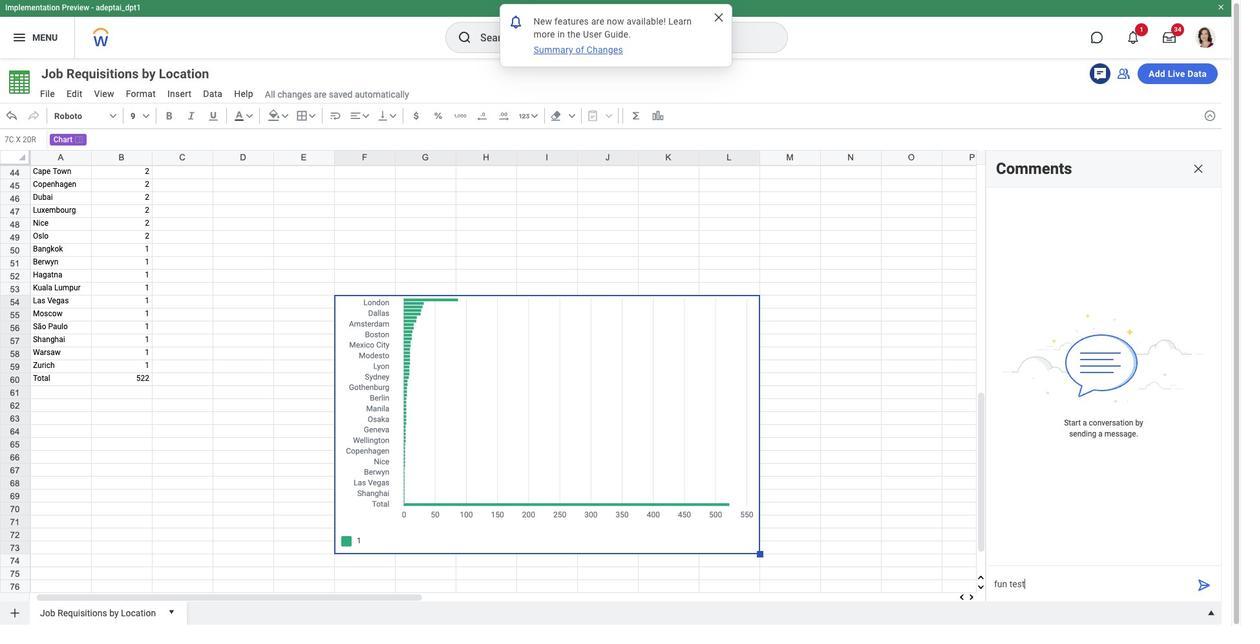 Task type: vqa. For each thing, say whether or not it's contained in the screenshot.
Data inside "Menus" menu bar
yes



Task type: describe. For each thing, give the bounding box(es) containing it.
add
[[1149, 69, 1166, 79]]

menu
[[32, 32, 58, 42]]

add footer ws image
[[8, 607, 21, 620]]

1 vertical spatial a
[[1099, 429, 1103, 438]]

media classroom image
[[1116, 66, 1132, 81]]

remove zero image
[[476, 109, 489, 122]]

summary
[[534, 45, 574, 55]]

menu button
[[0, 17, 75, 58]]

adeptai_dpt1
[[96, 3, 141, 12]]

the
[[568, 29, 581, 39]]

align bottom image
[[376, 109, 389, 122]]

notifications large image
[[1127, 31, 1140, 44]]

summary of changes link
[[533, 43, 625, 56]]

profile logan mcneil image
[[1196, 27, 1216, 50]]

available!
[[627, 16, 666, 27]]

Search Workday  search field
[[481, 23, 761, 52]]

1 button
[[1119, 23, 1149, 52]]

autosum image
[[630, 109, 643, 122]]

data inside button
[[1188, 69, 1207, 79]]

more
[[534, 29, 555, 39]]

sending
[[1070, 429, 1097, 438]]

features
[[555, 16, 589, 27]]

requisitions for 2nd the "job requisitions by location" button from the bottom
[[66, 66, 139, 81]]

chevron up circle image
[[1204, 109, 1217, 122]]

-
[[91, 3, 94, 12]]

all
[[265, 89, 275, 99]]

are for features
[[592, 16, 605, 27]]

Add a message... text field
[[987, 566, 1193, 602]]

now
[[607, 16, 625, 27]]

implementation preview -   adeptai_dpt1
[[5, 3, 141, 12]]

dollar sign image
[[410, 109, 423, 122]]

menu banner
[[0, 0, 1232, 58]]

learn
[[669, 16, 692, 27]]

34 button
[[1156, 23, 1185, 52]]

by for first the "job requisitions by location" button from the bottom
[[109, 608, 119, 618]]

user
[[583, 29, 602, 39]]

1 job requisitions by location button from the top
[[35, 65, 233, 83]]

automatically
[[355, 89, 409, 99]]

5 chevron down small image from the left
[[566, 109, 579, 122]]

thousands comma image
[[454, 109, 467, 122]]

roboto
[[54, 111, 82, 121]]

34
[[1175, 26, 1182, 33]]

location for first the "job requisitions by location" button from the bottom
[[121, 608, 156, 618]]

start
[[1065, 419, 1081, 428]]

data inside 'menus' menu bar
[[203, 89, 223, 99]]

4 chevron down small image from the left
[[387, 109, 399, 122]]

chevron down small image inside the 9 popup button
[[139, 109, 152, 122]]

requisitions for first the "job requisitions by location" button from the bottom
[[58, 608, 107, 618]]

close environment banner image
[[1218, 3, 1226, 11]]

3 chevron down small image from the left
[[359, 109, 372, 122]]

guide.
[[605, 29, 631, 39]]

comments region
[[987, 151, 1222, 602]]

add zero image
[[498, 109, 511, 122]]

text wrap image
[[329, 109, 342, 122]]

toolbar container region
[[0, 103, 1199, 129]]

live
[[1168, 69, 1186, 79]]

roboto button
[[50, 105, 120, 126]]

format
[[126, 89, 156, 99]]

preview
[[62, 3, 89, 12]]

activity stream image
[[1093, 66, 1108, 81]]

view
[[94, 89, 114, 99]]

changes
[[587, 45, 623, 55]]

new
[[534, 16, 552, 27]]

location for 2nd the "job requisitions by location" button from the bottom
[[159, 66, 209, 81]]

9 button
[[126, 105, 153, 126]]

9
[[131, 111, 136, 121]]

job for 2nd the "job requisitions by location" button from the bottom
[[41, 66, 63, 81]]

edit
[[67, 89, 83, 99]]

in
[[558, 29, 565, 39]]



Task type: locate. For each thing, give the bounding box(es) containing it.
data up underline icon
[[203, 89, 223, 99]]

location
[[159, 66, 209, 81], [121, 608, 156, 618]]

1 horizontal spatial by
[[142, 66, 156, 81]]

border all image
[[295, 109, 308, 122]]

2 chevron down small image from the left
[[279, 109, 291, 122]]

1 vertical spatial job requisitions by location button
[[35, 601, 161, 622]]

0 vertical spatial a
[[1083, 419, 1088, 428]]

0 vertical spatial are
[[592, 16, 605, 27]]

job right add footer ws "image"
[[40, 608, 55, 618]]

add live data button
[[1138, 63, 1218, 84]]

job requisitions by location
[[41, 66, 209, 81], [40, 608, 156, 618]]

italics image
[[185, 109, 198, 122]]

implementation
[[5, 3, 60, 12]]

0 horizontal spatial by
[[109, 608, 119, 618]]

are inside "new features are now available! learn more in the user guide. summary of changes"
[[592, 16, 605, 27]]

chevron down small image
[[107, 109, 120, 122], [243, 109, 256, 122], [306, 109, 319, 122], [387, 109, 399, 122], [566, 109, 579, 122]]

send image
[[1197, 578, 1213, 593]]

0 vertical spatial job requisitions by location
[[41, 66, 209, 81]]

job up file
[[41, 66, 63, 81]]

x image inside dialog
[[712, 11, 725, 24]]

new features are now available! learn more in the user guide. summary of changes
[[534, 16, 695, 55]]

job requisitions by location for first the "job requisitions by location" button from the bottom
[[40, 608, 156, 618]]

are
[[592, 16, 605, 27], [314, 89, 327, 99]]

by up 'menus' menu bar
[[142, 66, 156, 81]]

chevron down small image left align bottom "image"
[[359, 109, 372, 122]]

1 horizontal spatial a
[[1099, 429, 1103, 438]]

a down conversation
[[1099, 429, 1103, 438]]

dialog containing new features are now available! learn more in the user guide.
[[500, 4, 732, 67]]

1 vertical spatial are
[[314, 89, 327, 99]]

chevron down small image right eraser image
[[566, 109, 579, 122]]

by up message.
[[1136, 419, 1144, 428]]

a
[[1083, 419, 1088, 428], [1099, 429, 1103, 438]]

chevron down small image left 'border all' icon
[[279, 109, 291, 122]]

chart image
[[652, 109, 665, 122]]

message.
[[1105, 429, 1139, 438]]

job
[[41, 66, 63, 81], [40, 608, 55, 618]]

saved
[[329, 89, 353, 99]]

percentage image
[[432, 109, 445, 122]]

caret down small image
[[165, 605, 178, 618]]

justify image
[[12, 30, 27, 45]]

1 horizontal spatial location
[[159, 66, 209, 81]]

0 horizontal spatial location
[[121, 608, 156, 618]]

add live data
[[1149, 69, 1207, 79]]

x image down chevron up circle image
[[1193, 162, 1205, 175]]

are left saved
[[314, 89, 327, 99]]

changes
[[278, 89, 312, 99]]

data
[[1188, 69, 1207, 79], [203, 89, 223, 99]]

are inside "button"
[[314, 89, 327, 99]]

job for first the "job requisitions by location" button from the bottom
[[40, 608, 55, 618]]

x image inside 'comments' region
[[1193, 162, 1205, 175]]

job requisitions by location button
[[35, 65, 233, 83], [35, 601, 161, 622]]

menus menu bar
[[34, 85, 260, 105]]

1 vertical spatial job
[[40, 608, 55, 618]]

start a conversation by sending a message.
[[1065, 419, 1144, 438]]

data right live
[[1188, 69, 1207, 79]]

2 chevron down small image from the left
[[243, 109, 256, 122]]

all changes are saved automatically button
[[260, 88, 409, 100]]

0 vertical spatial requisitions
[[66, 66, 139, 81]]

chevron down small image
[[139, 109, 152, 122], [279, 109, 291, 122], [359, 109, 372, 122], [528, 109, 541, 122]]

chart
[[53, 135, 73, 144]]

grid
[[0, 0, 1242, 617]]

are up user
[[592, 16, 605, 27]]

of
[[576, 45, 585, 55]]

eraser image
[[550, 109, 562, 122]]

1 vertical spatial requisitions
[[58, 608, 107, 618]]

all changes are saved automatically
[[265, 89, 409, 99]]

1 vertical spatial job requisitions by location
[[40, 608, 156, 618]]

1 vertical spatial data
[[203, 89, 223, 99]]

0 horizontal spatial are
[[314, 89, 327, 99]]

0 horizontal spatial a
[[1083, 419, 1088, 428]]

0 vertical spatial job requisitions by location button
[[35, 65, 233, 83]]

comments
[[997, 160, 1073, 178]]

chevron down small image right 9
[[139, 109, 152, 122]]

chevron down small image left 9
[[107, 109, 120, 122]]

1
[[1140, 26, 1144, 33]]

2 job requisitions by location button from the top
[[35, 601, 161, 622]]

help
[[234, 89, 253, 99]]

by left caret down small image
[[109, 608, 119, 618]]

numbers image
[[518, 109, 531, 122]]

1 vertical spatial by
[[1136, 419, 1144, 428]]

dialog
[[500, 4, 732, 67]]

by inside 'start a conversation by sending a message.'
[[1136, 419, 1144, 428]]

undo l image
[[5, 109, 18, 122]]

notifications image
[[508, 14, 524, 29]]

chart button
[[50, 134, 87, 146]]

4 chevron down small image from the left
[[528, 109, 541, 122]]

0 vertical spatial data
[[1188, 69, 1207, 79]]

0 vertical spatial job
[[41, 66, 63, 81]]

0 vertical spatial x image
[[712, 11, 725, 24]]

job requisitions by location for 2nd the "job requisitions by location" button from the bottom
[[41, 66, 209, 81]]

x image
[[712, 11, 725, 24], [1193, 162, 1205, 175]]

3 chevron down small image from the left
[[306, 109, 319, 122]]

chevron down small image inside roboto dropdown button
[[107, 109, 120, 122]]

chevron down small image down the help
[[243, 109, 256, 122]]

2 vertical spatial by
[[109, 608, 119, 618]]

bold image
[[163, 109, 176, 122]]

inbox large image
[[1163, 31, 1176, 44]]

0 horizontal spatial data
[[203, 89, 223, 99]]

0 vertical spatial location
[[159, 66, 209, 81]]

a up sending
[[1083, 419, 1088, 428]]

are for changes
[[314, 89, 327, 99]]

1 vertical spatial x image
[[1193, 162, 1205, 175]]

by for 2nd the "job requisitions by location" button from the bottom
[[142, 66, 156, 81]]

2 horizontal spatial by
[[1136, 419, 1144, 428]]

chevron down small image left the text wrap image
[[306, 109, 319, 122]]

by
[[142, 66, 156, 81], [1136, 419, 1144, 428], [109, 608, 119, 618]]

search image
[[457, 30, 473, 45]]

requisitions
[[66, 66, 139, 81], [58, 608, 107, 618]]

None text field
[[1, 131, 46, 149]]

x image right learn
[[712, 11, 725, 24]]

conversation
[[1089, 419, 1134, 428]]

1 chevron down small image from the left
[[107, 109, 120, 122]]

insert
[[168, 89, 192, 99]]

0 horizontal spatial x image
[[712, 11, 725, 24]]

chevron down small image left eraser image
[[528, 109, 541, 122]]

caret up image
[[1205, 607, 1218, 620]]

1 horizontal spatial are
[[592, 16, 605, 27]]

application
[[987, 566, 1222, 602]]

1 chevron down small image from the left
[[139, 109, 152, 122]]

0 vertical spatial by
[[142, 66, 156, 81]]

1 vertical spatial location
[[121, 608, 156, 618]]

align left image
[[349, 109, 362, 122]]

chevron down small image left dollar sign icon
[[387, 109, 399, 122]]

1 horizontal spatial data
[[1188, 69, 1207, 79]]

location left caret down small image
[[121, 608, 156, 618]]

file
[[40, 89, 55, 99]]

underline image
[[207, 109, 220, 122]]

location up insert
[[159, 66, 209, 81]]

1 horizontal spatial x image
[[1193, 162, 1205, 175]]



